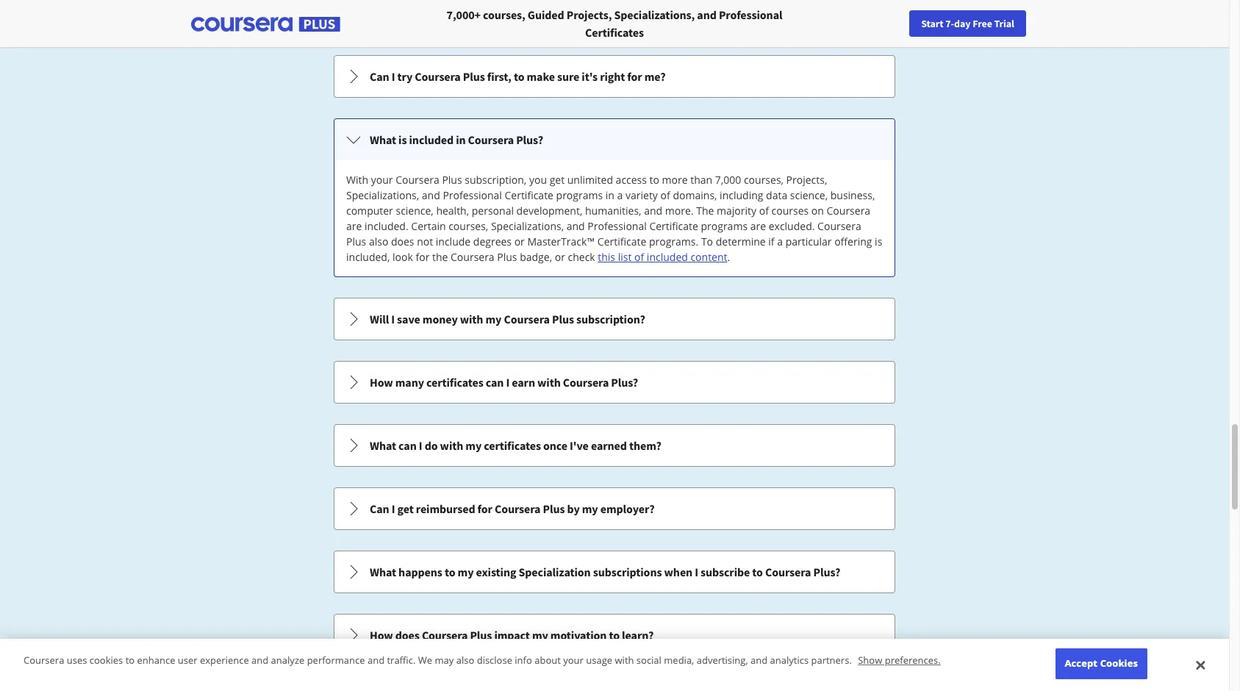 Task type: vqa. For each thing, say whether or not it's contained in the screenshot.
Help Center image
no



Task type: describe. For each thing, give the bounding box(es) containing it.
accept cookies button
[[1056, 649, 1148, 679]]

content
[[691, 250, 728, 264]]

certificates inside dropdown button
[[427, 375, 484, 390]]

i inside can i try coursera plus first, to make sure it's right for me? dropdown button
[[392, 69, 395, 84]]

make
[[527, 69, 555, 84]]

can for can i get reimbursed for coursera plus by my employer?
[[370, 501, 389, 516]]

particular
[[786, 235, 832, 249]]

plus inside can i try coursera plus first, to make sure it's right for me? dropdown button
[[463, 69, 485, 84]]

certificates inside "dropdown button"
[[484, 438, 541, 453]]

coursera left uses
[[24, 654, 64, 667]]

performance
[[307, 654, 365, 667]]

coursera right the "try"
[[415, 69, 461, 84]]

get inside with your coursera plus subscription, you get unlimited access to more than 7,000 courses, projects, specializations, and professional certificate programs in a variety of domains, including data science, business, computer science, health, personal development, humanities, and more. the majority of courses on coursera are included. certain courses, specializations, and professional certificate programs are excluded. coursera plus also does not include degrees or mastertrack™ certificate programs. to determine if a particular offering is included, look for the coursera plus badge, or check
[[550, 173, 565, 187]]

subscriptions
[[593, 565, 662, 579]]

i inside 'how many certificates can i earn with coursera plus?' dropdown button
[[506, 375, 510, 390]]

2 vertical spatial courses,
[[449, 219, 488, 233]]

coursera plus image
[[191, 17, 340, 32]]

1 vertical spatial plus?
[[611, 375, 638, 390]]

majority
[[717, 204, 757, 218]]

can inside "dropdown button"
[[399, 438, 417, 453]]

coursera uses cookies to enhance user experience and analyze performance and traffic. we may also disclose info about your usage with social media, advertising, and analytics partners. show preferences.
[[24, 654, 941, 667]]

with
[[346, 173, 368, 187]]

7,000
[[715, 173, 741, 187]]

do
[[425, 438, 438, 453]]

the
[[696, 204, 714, 218]]

start
[[922, 17, 944, 30]]

this list of included content .
[[598, 250, 730, 264]]

enhance
[[137, 654, 175, 667]]

offering
[[835, 235, 872, 249]]

for inside can i get reimbursed for coursera plus by my employer? dropdown button
[[478, 501, 493, 516]]

day
[[954, 17, 971, 30]]

1 vertical spatial also
[[456, 654, 474, 667]]

sure
[[557, 69, 580, 84]]

disclose
[[477, 654, 512, 667]]

social
[[637, 654, 662, 667]]

domains,
[[673, 188, 717, 202]]

with left social
[[615, 654, 634, 667]]

coursera right earn
[[563, 375, 609, 390]]

coursera right subscribe
[[765, 565, 811, 579]]

2 horizontal spatial of
[[759, 204, 769, 218]]

and inside 7,000+ courses, guided projects, specializations, and professional certificates
[[697, 7, 717, 22]]

how many certificates can i earn with coursera plus? button
[[335, 362, 895, 403]]

once
[[543, 438, 568, 453]]

plus inside can i get reimbursed for coursera plus by my employer? dropdown button
[[543, 501, 565, 516]]

find your new career link
[[997, 15, 1104, 33]]

try
[[397, 69, 413, 84]]

show preferences. link
[[858, 654, 941, 667]]

my for coursera
[[486, 312, 502, 326]]

including
[[720, 188, 764, 202]]

i inside what can i do with my certificates once i've earned them? "dropdown button"
[[419, 438, 422, 453]]

plus down degrees on the top left
[[497, 250, 517, 264]]

to
[[701, 235, 713, 249]]

7-
[[946, 17, 954, 30]]

usage
[[586, 654, 613, 667]]

business,
[[831, 188, 875, 202]]

unlimited
[[567, 173, 613, 187]]

can inside dropdown button
[[486, 375, 504, 390]]

find
[[1004, 17, 1023, 30]]

than
[[691, 173, 713, 187]]

included,
[[346, 250, 390, 264]]

subscription?
[[576, 312, 645, 326]]

uses
[[67, 654, 87, 667]]

coursera left by
[[495, 501, 541, 516]]

will i save money with my coursera plus subscription? button
[[335, 299, 895, 340]]

start 7-day free trial button
[[910, 10, 1026, 37]]

professional inside 7,000+ courses, guided projects, specializations, and professional certificates
[[719, 7, 783, 22]]

excluded.
[[769, 219, 815, 233]]

what is included in coursera plus?
[[370, 132, 543, 147]]

motivation
[[551, 628, 607, 643]]

1 vertical spatial courses,
[[744, 173, 784, 187]]

in inside dropdown button
[[456, 132, 466, 147]]

for inside can i try coursera plus first, to make sure it's right for me? dropdown button
[[627, 69, 642, 84]]

included inside dropdown button
[[409, 132, 454, 147]]

0 vertical spatial plus?
[[516, 132, 543, 147]]

this
[[598, 250, 615, 264]]

what for what can i do with my certificates once i've earned them?
[[370, 438, 396, 453]]

health,
[[436, 204, 469, 218]]

does inside with your coursera plus subscription, you get unlimited access to more than 7,000 courses, projects, specializations, and professional certificate programs in a variety of domains, including data science, business, computer science, health, personal development, humanities, and more. the majority of courses on coursera are included. certain courses, specializations, and professional certificate programs are excluded. coursera plus also does not include degrees or mastertrack™ certificate programs. to determine if a particular offering is included, look for the coursera plus badge, or check
[[391, 235, 414, 249]]

does inside dropdown button
[[395, 628, 420, 643]]

i inside will i save money with my coursera plus subscription? dropdown button
[[391, 312, 395, 326]]

when
[[664, 565, 693, 579]]

access
[[616, 173, 647, 187]]

include
[[436, 235, 471, 249]]

development,
[[517, 204, 583, 218]]

advertising,
[[697, 654, 748, 667]]

what is included in coursera plus? button
[[335, 119, 895, 160]]

plus inside how does coursera plus impact my motivation to learn? dropdown button
[[470, 628, 492, 643]]

0 vertical spatial a
[[617, 188, 623, 202]]

2 vertical spatial plus?
[[814, 565, 841, 579]]

we
[[418, 654, 432, 667]]

media,
[[664, 654, 694, 667]]

badge,
[[520, 250, 552, 264]]

coursera down badge,
[[504, 312, 550, 326]]

1 vertical spatial science,
[[396, 204, 434, 218]]

your for with
[[371, 173, 393, 187]]

cookies
[[1100, 657, 1138, 670]]

also inside with your coursera plus subscription, you get unlimited access to more than 7,000 courses, projects, specializations, and professional certificate programs in a variety of domains, including data science, business, computer science, health, personal development, humanities, and more. the majority of courses on coursera are included. certain courses, specializations, and professional certificate programs are excluded. coursera plus also does not include degrees or mastertrack™ certificate programs. to determine if a particular offering is included, look for the coursera plus badge, or check
[[369, 235, 388, 249]]

what can i do with my certificates once i've earned them? button
[[335, 425, 895, 466]]

subscription,
[[465, 173, 527, 187]]

with inside what can i do with my certificates once i've earned them? "dropdown button"
[[440, 438, 463, 453]]

what happens to my existing specialization subscriptions when i subscribe to coursera plus?
[[370, 565, 841, 579]]

list
[[618, 250, 632, 264]]

can i get reimbursed for coursera plus by my employer?
[[370, 501, 655, 516]]

how many certificates can i earn with coursera plus?
[[370, 375, 638, 390]]

for inside with your coursera plus subscription, you get unlimited access to more than 7,000 courses, projects, specializations, and professional certificate programs in a variety of domains, including data science, business, computer science, health, personal development, humanities, and more. the majority of courses on coursera are included. certain courses, specializations, and professional certificate programs are excluded. coursera plus also does not include degrees or mastertrack™ certificate programs. to determine if a particular offering is included, look for the coursera plus badge, or check
[[416, 250, 430, 264]]

personal
[[472, 204, 514, 218]]

1 vertical spatial professional
[[443, 188, 502, 202]]

variety
[[626, 188, 658, 202]]

how does coursera plus impact my motivation to learn?
[[370, 628, 654, 643]]

to right 'cookies' at the left bottom of the page
[[125, 654, 135, 667]]

with inside will i save money with my coursera plus subscription? dropdown button
[[460, 312, 483, 326]]

my right by
[[582, 501, 598, 516]]

money
[[423, 312, 458, 326]]

accept
[[1065, 657, 1098, 670]]

my left existing
[[458, 565, 474, 579]]

courses
[[772, 204, 809, 218]]

0 vertical spatial or
[[514, 235, 525, 249]]

on
[[812, 204, 824, 218]]

accept cookies
[[1065, 657, 1138, 670]]



Task type: locate. For each thing, give the bounding box(es) containing it.
what for what happens to my existing specialization subscriptions when i subscribe to coursera plus?
[[370, 565, 396, 579]]

to right happens
[[445, 565, 455, 579]]

with right earn
[[538, 375, 561, 390]]

i left the "try"
[[392, 69, 395, 84]]

0 horizontal spatial programs
[[556, 188, 603, 202]]

experience
[[200, 654, 249, 667]]

2 can from the top
[[370, 501, 389, 516]]

does
[[391, 235, 414, 249], [395, 628, 420, 643]]

0 vertical spatial also
[[369, 235, 388, 249]]

2 vertical spatial for
[[478, 501, 493, 516]]

0 vertical spatial professional
[[719, 7, 783, 22]]

reimbursed
[[416, 501, 475, 516]]

0 horizontal spatial for
[[416, 250, 430, 264]]

the
[[432, 250, 448, 264]]

1 horizontal spatial certificate
[[598, 235, 647, 249]]

0 vertical spatial your
[[1025, 17, 1045, 30]]

to up variety
[[650, 173, 660, 187]]

2 what from the top
[[370, 438, 396, 453]]

a right if
[[777, 235, 783, 249]]

humanities,
[[585, 204, 642, 218]]

more.
[[665, 204, 694, 218]]

1 horizontal spatial is
[[875, 235, 883, 249]]

0 horizontal spatial plus?
[[516, 132, 543, 147]]

how for how many certificates can i earn with coursera plus?
[[370, 375, 393, 390]]

1 horizontal spatial are
[[751, 219, 766, 233]]

analytics
[[770, 654, 809, 667]]

1 vertical spatial programs
[[701, 219, 748, 233]]

2 vertical spatial specializations,
[[491, 219, 564, 233]]

is inside dropdown button
[[399, 132, 407, 147]]

0 horizontal spatial included
[[409, 132, 454, 147]]

a
[[617, 188, 623, 202], [777, 235, 783, 249]]

you
[[529, 173, 547, 187]]

1 vertical spatial is
[[875, 235, 883, 249]]

my right do
[[466, 438, 482, 453]]

certificate up the list
[[598, 235, 647, 249]]

my right money
[[486, 312, 502, 326]]

2 vertical spatial what
[[370, 565, 396, 579]]

your inside with your coursera plus subscription, you get unlimited access to more than 7,000 courses, projects, specializations, and professional certificate programs in a variety of domains, including data science, business, computer science, health, personal development, humanities, and more. the majority of courses on coursera are included. certain courses, specializations, and professional certificate programs are excluded. coursera plus also does not include degrees or mastertrack™ certificate programs. to determine if a particular offering is included, look for the coursera plus badge, or check
[[371, 173, 393, 187]]

computer
[[346, 204, 393, 218]]

how inside how does coursera plus impact my motivation to learn? dropdown button
[[370, 628, 393, 643]]

happens
[[399, 565, 443, 579]]

0 vertical spatial what
[[370, 132, 396, 147]]

i
[[392, 69, 395, 84], [391, 312, 395, 326], [506, 375, 510, 390], [419, 438, 422, 453], [392, 501, 395, 516], [695, 565, 698, 579]]

specializations,
[[614, 7, 695, 22], [346, 188, 419, 202], [491, 219, 564, 233]]

2 vertical spatial certificate
[[598, 235, 647, 249]]

i inside what happens to my existing specialization subscriptions when i subscribe to coursera plus? dropdown button
[[695, 565, 698, 579]]

by
[[567, 501, 580, 516]]

2 vertical spatial your
[[563, 654, 584, 667]]

1 vertical spatial what
[[370, 438, 396, 453]]

look
[[393, 250, 413, 264]]

my for motivation
[[532, 628, 548, 643]]

my
[[486, 312, 502, 326], [466, 438, 482, 453], [582, 501, 598, 516], [458, 565, 474, 579], [532, 628, 548, 643]]

1 horizontal spatial included
[[647, 250, 688, 264]]

certificate down you
[[505, 188, 554, 202]]

list containing can i try coursera plus first, to make sure it's right for me?
[[332, 54, 897, 658]]

i've
[[570, 438, 589, 453]]

included down the "try"
[[409, 132, 454, 147]]

included
[[409, 132, 454, 147], [647, 250, 688, 264]]

free
[[973, 17, 992, 30]]

right
[[600, 69, 625, 84]]

get inside dropdown button
[[397, 501, 414, 516]]

earned
[[591, 438, 627, 453]]

not
[[417, 235, 433, 249]]

plus left first,
[[463, 69, 485, 84]]

1 can from the top
[[370, 69, 389, 84]]

can i try coursera plus first, to make sure it's right for me? button
[[335, 56, 895, 97]]

1 vertical spatial a
[[777, 235, 783, 249]]

or
[[514, 235, 525, 249], [555, 250, 565, 264]]

can left earn
[[486, 375, 504, 390]]

coursera
[[415, 69, 461, 84], [468, 132, 514, 147], [396, 173, 440, 187], [827, 204, 871, 218], [818, 219, 862, 233], [451, 250, 495, 264], [504, 312, 550, 326], [563, 375, 609, 390], [495, 501, 541, 516], [765, 565, 811, 579], [422, 628, 468, 643], [24, 654, 64, 667]]

certain
[[411, 219, 446, 233]]

0 horizontal spatial projects,
[[567, 7, 612, 22]]

3 what from the top
[[370, 565, 396, 579]]

and
[[697, 7, 717, 22], [422, 188, 440, 202], [644, 204, 663, 218], [567, 219, 585, 233], [252, 654, 269, 667], [368, 654, 385, 667], [751, 654, 768, 667]]

coursera down include
[[451, 250, 495, 264]]

is down the "try"
[[399, 132, 407, 147]]

i left do
[[419, 438, 422, 453]]

or down mastertrack™
[[555, 250, 565, 264]]

0 horizontal spatial science,
[[396, 204, 434, 218]]

does up 'look' at the left
[[391, 235, 414, 249]]

trial
[[994, 17, 1015, 30]]

1 horizontal spatial certificates
[[484, 438, 541, 453]]

0 vertical spatial in
[[456, 132, 466, 147]]

1 vertical spatial projects,
[[786, 173, 827, 187]]

how left 'many'
[[370, 375, 393, 390]]

in up humanities, on the top of page
[[606, 188, 615, 202]]

1 vertical spatial how
[[370, 628, 393, 643]]

my for certificates
[[466, 438, 482, 453]]

what up computer
[[370, 132, 396, 147]]

your right about in the bottom of the page
[[563, 654, 584, 667]]

1 vertical spatial in
[[606, 188, 615, 202]]

0 vertical spatial how
[[370, 375, 393, 390]]

certificates right 'many'
[[427, 375, 484, 390]]

1 horizontal spatial programs
[[701, 219, 748, 233]]

plus up included,
[[346, 235, 366, 249]]

1 vertical spatial specializations,
[[346, 188, 419, 202]]

can i try coursera plus first, to make sure it's right for me?
[[370, 69, 666, 84]]

courses, up include
[[449, 219, 488, 233]]

a up humanities, on the top of page
[[617, 188, 623, 202]]

how does coursera plus impact my motivation to learn? button
[[335, 615, 895, 656]]

1 vertical spatial certificates
[[484, 438, 541, 453]]

science,
[[790, 188, 828, 202], [396, 204, 434, 218]]

0 vertical spatial courses,
[[483, 7, 526, 22]]

coursera up subscription,
[[468, 132, 514, 147]]

projects, up certificates
[[567, 7, 612, 22]]

professional
[[719, 7, 783, 22], [443, 188, 502, 202], [588, 219, 647, 233]]

1 horizontal spatial professional
[[588, 219, 647, 233]]

1 horizontal spatial also
[[456, 654, 474, 667]]

for left me?
[[627, 69, 642, 84]]

what inside what can i do with my certificates once i've earned them? "dropdown button"
[[370, 438, 396, 453]]

projects, up on
[[786, 173, 827, 187]]

me?
[[645, 69, 666, 84]]

in inside with your coursera plus subscription, you get unlimited access to more than 7,000 courses, projects, specializations, and professional certificate programs in a variety of domains, including data science, business, computer science, health, personal development, humanities, and more. the majority of courses on coursera are included. certain courses, specializations, and professional certificate programs are excluded. coursera plus also does not include degrees or mastertrack™ certificate programs. to determine if a particular offering is included, look for the coursera plus badge, or check
[[606, 188, 615, 202]]

can left do
[[399, 438, 417, 453]]

to right subscribe
[[752, 565, 763, 579]]

what inside what happens to my existing specialization subscriptions when i subscribe to coursera plus? dropdown button
[[370, 565, 396, 579]]

plus left by
[[543, 501, 565, 516]]

2 vertical spatial of
[[635, 250, 644, 264]]

your right find
[[1025, 17, 1045, 30]]

i inside can i get reimbursed for coursera plus by my employer? dropdown button
[[392, 501, 395, 516]]

1 vertical spatial get
[[397, 501, 414, 516]]

2 horizontal spatial for
[[627, 69, 642, 84]]

1 vertical spatial or
[[555, 250, 565, 264]]

2 vertical spatial professional
[[588, 219, 647, 233]]

2 horizontal spatial plus?
[[814, 565, 841, 579]]

1 horizontal spatial get
[[550, 173, 565, 187]]

projects, inside 7,000+ courses, guided projects, specializations, and professional certificates
[[567, 7, 612, 22]]

1 are from the left
[[346, 219, 362, 233]]

0 vertical spatial certificates
[[427, 375, 484, 390]]

can
[[486, 375, 504, 390], [399, 438, 417, 453]]

to left 'learn?'
[[609, 628, 620, 643]]

with inside 'how many certificates can i earn with coursera plus?' dropdown button
[[538, 375, 561, 390]]

can for can i try coursera plus first, to make sure it's right for me?
[[370, 69, 389, 84]]

0 vertical spatial science,
[[790, 188, 828, 202]]

0 horizontal spatial of
[[635, 250, 644, 264]]

courses, up 'data' at the top of the page
[[744, 173, 784, 187]]

are down computer
[[346, 219, 362, 233]]

your for find
[[1025, 17, 1045, 30]]

2 horizontal spatial certificate
[[650, 219, 698, 233]]

certificate up programs.
[[650, 219, 698, 233]]

programs down unlimited
[[556, 188, 603, 202]]

1 horizontal spatial your
[[563, 654, 584, 667]]

0 horizontal spatial in
[[456, 132, 466, 147]]

are
[[346, 219, 362, 233], [751, 219, 766, 233]]

my inside "dropdown button"
[[466, 438, 482, 453]]

plus up health,
[[442, 173, 462, 187]]

impact
[[494, 628, 530, 643]]

2 horizontal spatial your
[[1025, 17, 1045, 30]]

in up subscription,
[[456, 132, 466, 147]]

1 horizontal spatial plus?
[[611, 375, 638, 390]]

your right with
[[371, 173, 393, 187]]

1 vertical spatial does
[[395, 628, 420, 643]]

0 horizontal spatial or
[[514, 235, 525, 249]]

included down programs.
[[647, 250, 688, 264]]

cookies
[[90, 654, 123, 667]]

if
[[769, 235, 775, 249]]

programs
[[556, 188, 603, 202], [701, 219, 748, 233]]

0 horizontal spatial get
[[397, 501, 414, 516]]

i left reimbursed
[[392, 501, 395, 516]]

get left reimbursed
[[397, 501, 414, 516]]

1 horizontal spatial for
[[478, 501, 493, 516]]

plus up "coursera uses cookies to enhance user experience and analyze performance and traffic. we may also disclose info about your usage with social media, advertising, and analytics partners. show preferences."
[[470, 628, 492, 643]]

1 vertical spatial can
[[370, 501, 389, 516]]

coursera down business,
[[827, 204, 871, 218]]

0 horizontal spatial is
[[399, 132, 407, 147]]

2 horizontal spatial professional
[[719, 7, 783, 22]]

for right reimbursed
[[478, 501, 493, 516]]

employer?
[[601, 501, 655, 516]]

check
[[568, 250, 595, 264]]

2 are from the left
[[751, 219, 766, 233]]

specializations, up certificates
[[614, 7, 695, 22]]

0 horizontal spatial can
[[399, 438, 417, 453]]

courses,
[[483, 7, 526, 22], [744, 173, 784, 187], [449, 219, 488, 233]]

coursera up offering
[[818, 219, 862, 233]]

0 horizontal spatial certificate
[[505, 188, 554, 202]]

0 vertical spatial can
[[370, 69, 389, 84]]

1 horizontal spatial can
[[486, 375, 504, 390]]

0 vertical spatial programs
[[556, 188, 603, 202]]

courses, right 7,000+ at left top
[[483, 7, 526, 22]]

about
[[535, 654, 561, 667]]

it's
[[582, 69, 598, 84]]

specializations, up computer
[[346, 188, 419, 202]]

preferences.
[[885, 654, 941, 667]]

certificates
[[585, 25, 644, 40]]

1 vertical spatial can
[[399, 438, 417, 453]]

0 vertical spatial projects,
[[567, 7, 612, 22]]

0 vertical spatial get
[[550, 173, 565, 187]]

with your coursera plus subscription, you get unlimited access to more than 7,000 courses, projects, specializations, and professional certificate programs in a variety of domains, including data science, business, computer science, health, personal development, humanities, and more. the majority of courses on coursera are included. certain courses, specializations, and professional certificate programs are excluded. coursera plus also does not include degrees or mastertrack™ certificate programs. to determine if a particular offering is included, look for the coursera plus badge, or check
[[346, 173, 883, 264]]

plus left 'subscription?'
[[552, 312, 574, 326]]

2 horizontal spatial specializations,
[[614, 7, 695, 22]]

courses, inside 7,000+ courses, guided projects, specializations, and professional certificates
[[483, 7, 526, 22]]

0 vertical spatial does
[[391, 235, 414, 249]]

1 vertical spatial included
[[647, 250, 688, 264]]

what left happens
[[370, 565, 396, 579]]

of
[[661, 188, 670, 202], [759, 204, 769, 218], [635, 250, 644, 264]]

certificates left once
[[484, 438, 541, 453]]

save
[[397, 312, 420, 326]]

programs.
[[649, 235, 699, 249]]

is right offering
[[875, 235, 883, 249]]

to inside with your coursera plus subscription, you get unlimited access to more than 7,000 courses, projects, specializations, and professional certificate programs in a variety of domains, including data science, business, computer science, health, personal development, humanities, and more. the majority of courses on coursera are included. certain courses, specializations, and professional certificate programs are excluded. coursera plus also does not include degrees or mastertrack™ certificate programs. to determine if a particular offering is included, look for the coursera plus badge, or check
[[650, 173, 660, 187]]

1 horizontal spatial specializations,
[[491, 219, 564, 233]]

how up traffic. on the left bottom
[[370, 628, 393, 643]]

0 horizontal spatial your
[[371, 173, 393, 187]]

career
[[1068, 17, 1096, 30]]

what left do
[[370, 438, 396, 453]]

1 vertical spatial certificate
[[650, 219, 698, 233]]

is inside with your coursera plus subscription, you get unlimited access to more than 7,000 courses, projects, specializations, and professional certificate programs in a variety of domains, including data science, business, computer science, health, personal development, humanities, and more. the majority of courses on coursera are included. certain courses, specializations, and professional certificate programs are excluded. coursera plus also does not include degrees or mastertrack™ certificate programs. to determine if a particular offering is included, look for the coursera plus badge, or check
[[875, 235, 883, 249]]

0 vertical spatial certificate
[[505, 188, 554, 202]]

1 horizontal spatial in
[[606, 188, 615, 202]]

0 horizontal spatial also
[[369, 235, 388, 249]]

of down more
[[661, 188, 670, 202]]

them?
[[629, 438, 662, 453]]

plus inside will i save money with my coursera plus subscription? dropdown button
[[552, 312, 574, 326]]

show
[[858, 654, 883, 667]]

i right "when"
[[695, 565, 698, 579]]

i left earn
[[506, 375, 510, 390]]

data
[[766, 188, 788, 202]]

science, up on
[[790, 188, 828, 202]]

0 vertical spatial of
[[661, 188, 670, 202]]

what for what is included in coursera plus?
[[370, 132, 396, 147]]

traffic.
[[387, 654, 416, 667]]

also down included.
[[369, 235, 388, 249]]

can i get reimbursed for coursera plus by my employer? button
[[335, 488, 895, 529]]

find your new career
[[1004, 17, 1096, 30]]

1 horizontal spatial science,
[[790, 188, 828, 202]]

also right may
[[456, 654, 474, 667]]

what inside what is included in coursera plus? dropdown button
[[370, 132, 396, 147]]

0 vertical spatial included
[[409, 132, 454, 147]]

of right the list
[[635, 250, 644, 264]]

0 vertical spatial specializations,
[[614, 7, 695, 22]]

1 horizontal spatial or
[[555, 250, 565, 264]]

partners.
[[811, 654, 852, 667]]

specializations, inside 7,000+ courses, guided projects, specializations, and professional certificates
[[614, 7, 695, 22]]

does up traffic. on the left bottom
[[395, 628, 420, 643]]

or up badge,
[[514, 235, 525, 249]]

specializations, down development,
[[491, 219, 564, 233]]

degrees
[[473, 235, 512, 249]]

programs down majority at the top of page
[[701, 219, 748, 233]]

1 how from the top
[[370, 375, 393, 390]]

1 horizontal spatial projects,
[[786, 173, 827, 187]]

can left reimbursed
[[370, 501, 389, 516]]

how for how does coursera plus impact my motivation to learn?
[[370, 628, 393, 643]]

earn
[[512, 375, 535, 390]]

2 how from the top
[[370, 628, 393, 643]]

i right will
[[391, 312, 395, 326]]

1 vertical spatial of
[[759, 204, 769, 218]]

0 horizontal spatial a
[[617, 188, 623, 202]]

are up determine
[[751, 219, 766, 233]]

get right you
[[550, 173, 565, 187]]

0 horizontal spatial certificates
[[427, 375, 484, 390]]

with
[[460, 312, 483, 326], [538, 375, 561, 390], [440, 438, 463, 453], [615, 654, 634, 667]]

0 horizontal spatial are
[[346, 219, 362, 233]]

projects, inside with your coursera plus subscription, you get unlimited access to more than 7,000 courses, projects, specializations, and professional certificate programs in a variety of domains, including data science, business, computer science, health, personal development, humanities, and more. the majority of courses on coursera are included. certain courses, specializations, and professional certificate programs are excluded. coursera plus also does not include degrees or mastertrack™ certificate programs. to determine if a particular offering is included, look for the coursera plus badge, or check
[[786, 173, 827, 187]]

1 vertical spatial for
[[416, 250, 430, 264]]

1 what from the top
[[370, 132, 396, 147]]

coursera up health,
[[396, 173, 440, 187]]

1 horizontal spatial of
[[661, 188, 670, 202]]

0 horizontal spatial specializations,
[[346, 188, 419, 202]]

1 horizontal spatial a
[[777, 235, 783, 249]]

how inside 'how many certificates can i earn with coursera plus?' dropdown button
[[370, 375, 393, 390]]

with right money
[[460, 312, 483, 326]]

can left the "try"
[[370, 69, 389, 84]]

7,000+
[[447, 7, 481, 22]]

0 vertical spatial can
[[486, 375, 504, 390]]

for down "not"
[[416, 250, 430, 264]]

1 vertical spatial your
[[371, 173, 393, 187]]

first,
[[487, 69, 512, 84]]

with right do
[[440, 438, 463, 453]]

to
[[514, 69, 525, 84], [650, 173, 660, 187], [445, 565, 455, 579], [752, 565, 763, 579], [609, 628, 620, 643], [125, 654, 135, 667]]

science, up certain
[[396, 204, 434, 218]]

list
[[332, 54, 897, 658]]

of down 'data' at the top of the page
[[759, 204, 769, 218]]

coursera up may
[[422, 628, 468, 643]]

0 vertical spatial for
[[627, 69, 642, 84]]

my up about in the bottom of the page
[[532, 628, 548, 643]]

None search field
[[202, 9, 555, 39]]

get
[[550, 173, 565, 187], [397, 501, 414, 516]]

to right first,
[[514, 69, 525, 84]]



